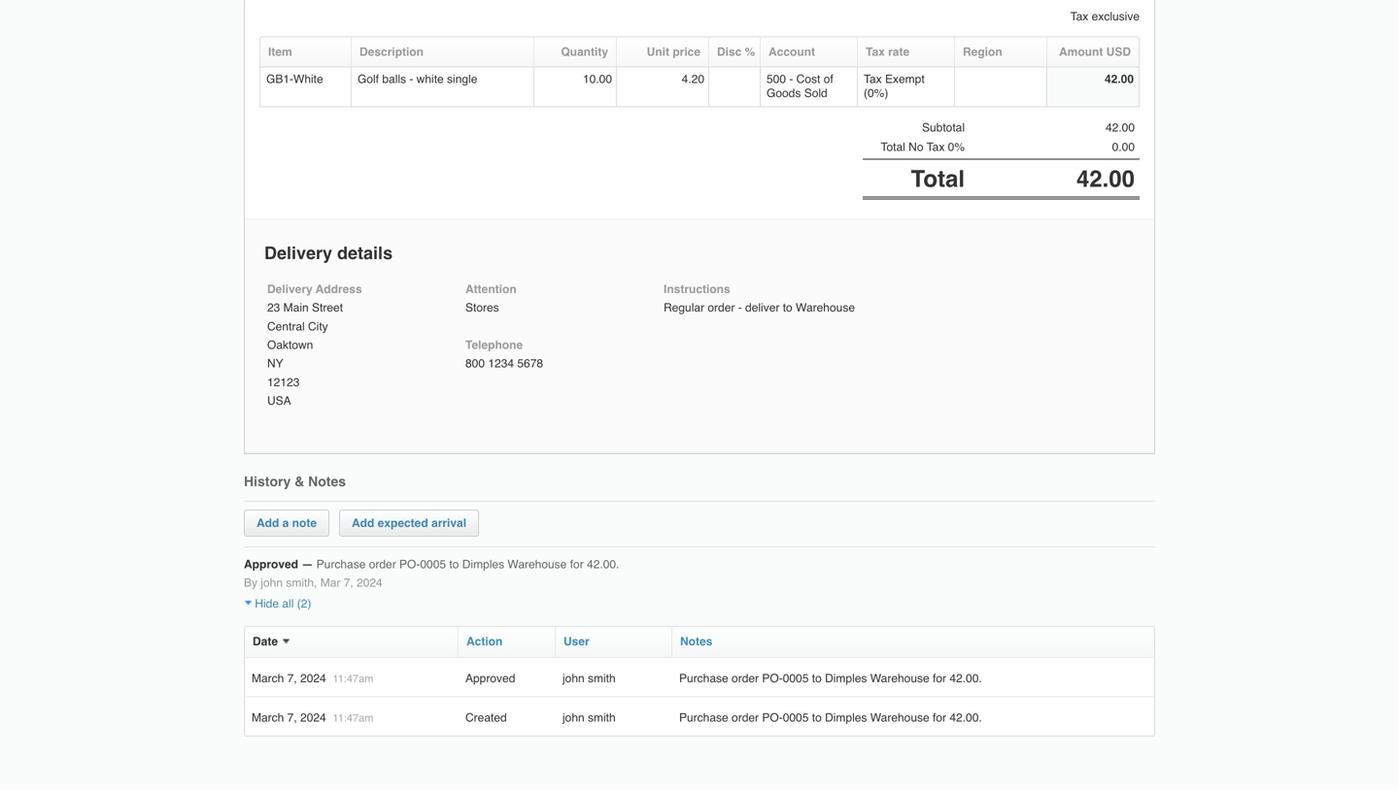 Task type: vqa. For each thing, say whether or not it's contained in the screenshot.
Instructions Regular order - deliver to Warehouse at the top of the page
yes



Task type: locate. For each thing, give the bounding box(es) containing it.
march for created
[[252, 712, 284, 725]]

1 john smith from the top
[[563, 673, 616, 686]]

add left a
[[257, 517, 279, 530]]

0%
[[948, 140, 965, 154]]

1 vertical spatial 11:47am
[[333, 713, 373, 725]]

add a note button
[[257, 517, 317, 530]]

usd
[[1106, 45, 1131, 59]]

0005 inside approved — purchase order po-0005 to dimples warehouse for 42.00. by john smith, mar 7, 2024
[[420, 558, 446, 572]]

mar
[[320, 577, 340, 590]]

add expected arrival button
[[352, 517, 466, 530]]

approved
[[244, 558, 298, 572], [465, 673, 515, 686]]

1 vertical spatial march
[[252, 712, 284, 725]]

purchase order po-0005 to dimples warehouse for 42.00. for created
[[679, 712, 982, 725]]

delivery for delivery details
[[264, 243, 332, 263]]

2 march from the top
[[252, 712, 284, 725]]

0 horizontal spatial notes
[[308, 474, 346, 489]]

description
[[360, 45, 424, 59]]

0 vertical spatial for
[[570, 558, 584, 572]]

0 vertical spatial march
[[252, 673, 284, 686]]

tax up amount
[[1070, 10, 1089, 23]]

11:47am
[[333, 673, 373, 686], [333, 713, 373, 725]]

0005
[[420, 558, 446, 572], [783, 673, 809, 686], [783, 712, 809, 725]]

1 vertical spatial march 7, 2024 11:47am
[[252, 712, 373, 725]]

0 vertical spatial john smith
[[563, 673, 616, 686]]

0 vertical spatial 11:47am
[[333, 673, 373, 686]]

expected
[[378, 517, 428, 530]]

(2)
[[297, 598, 311, 611]]

purchase for approved
[[679, 673, 728, 686]]

0 horizontal spatial add
[[257, 517, 279, 530]]

23
[[267, 301, 280, 315]]

1 11:47am from the top
[[333, 673, 373, 686]]

warehouse
[[796, 301, 855, 315], [508, 558, 567, 572], [870, 673, 930, 686], [870, 712, 930, 725]]

0 vertical spatial john
[[261, 577, 283, 590]]

delivery for delivery address 23 main street central city oaktown ny 12123 usa
[[267, 283, 313, 296]]

delivery up address
[[264, 243, 332, 263]]

2 11:47am from the top
[[333, 713, 373, 725]]

- left deliver
[[738, 301, 742, 315]]

tax exclusive
[[1070, 10, 1140, 23]]

1 purchase order po-0005 to dimples warehouse for 42.00. from the top
[[679, 673, 982, 686]]

1 horizontal spatial add
[[352, 517, 374, 530]]

tax exempt (0%)
[[864, 72, 925, 100]]

0 vertical spatial dimples
[[462, 558, 504, 572]]

total left no
[[881, 140, 905, 154]]

1 vertical spatial purchase
[[679, 673, 728, 686]]

add left "expected"
[[352, 517, 374, 530]]

delivery
[[264, 243, 332, 263], [267, 283, 313, 296]]

12123
[[267, 376, 300, 389]]

2 vertical spatial for
[[933, 712, 946, 725]]

action
[[466, 636, 503, 649]]

purchase
[[316, 558, 366, 572], [679, 673, 728, 686], [679, 712, 728, 725]]

delivery up main
[[267, 283, 313, 296]]

1 vertical spatial notes
[[680, 636, 713, 649]]

2 march 7, 2024 11:47am from the top
[[252, 712, 373, 725]]

delivery details
[[264, 243, 393, 263]]

purchase for created
[[679, 712, 728, 725]]

4.20
[[682, 72, 704, 86]]

po-
[[399, 558, 420, 572], [762, 673, 783, 686], [762, 712, 783, 725]]

1 vertical spatial 42.00
[[1106, 121, 1135, 135]]

0 vertical spatial 42.00.
[[587, 558, 619, 572]]

history & notes
[[244, 474, 346, 489]]

0 vertical spatial purchase
[[316, 558, 366, 572]]

add expected arrival
[[352, 517, 466, 530]]

march 7, 2024 11:47am for created
[[252, 712, 373, 725]]

2 vertical spatial purchase
[[679, 712, 728, 725]]

order inside instructions regular order - deliver to warehouse
[[708, 301, 735, 315]]

to inside approved — purchase order po-0005 to dimples warehouse for 42.00. by john smith, mar 7, 2024
[[449, 558, 459, 572]]

add
[[257, 517, 279, 530], [352, 517, 374, 530]]

march
[[252, 673, 284, 686], [252, 712, 284, 725]]

notes
[[308, 474, 346, 489], [680, 636, 713, 649]]

approved for approved
[[465, 673, 515, 686]]

1 vertical spatial smith
[[588, 712, 616, 725]]

subtotal
[[922, 121, 965, 135]]

1 vertical spatial total
[[911, 166, 965, 192]]

deliver
[[745, 301, 780, 315]]

0 horizontal spatial total
[[881, 140, 905, 154]]

user
[[564, 636, 589, 649]]

add for add a note
[[257, 517, 279, 530]]

- inside instructions regular order - deliver to warehouse
[[738, 301, 742, 315]]

total
[[881, 140, 905, 154], [911, 166, 965, 192]]

2 vertical spatial dimples
[[825, 712, 867, 725]]

2 john smith from the top
[[563, 712, 616, 725]]

2 vertical spatial po-
[[762, 712, 783, 725]]

1 vertical spatial 0005
[[783, 673, 809, 686]]

0 vertical spatial 0005
[[420, 558, 446, 572]]

tax up (0%)
[[864, 72, 882, 86]]

42.00 down 0.00 on the top right of the page
[[1077, 166, 1135, 192]]

2 vertical spatial 7,
[[287, 712, 297, 725]]

john smith for approved
[[563, 673, 616, 686]]

dimples
[[462, 558, 504, 572], [825, 673, 867, 686], [825, 712, 867, 725]]

42.00. for created
[[950, 712, 982, 725]]

order
[[708, 301, 735, 315], [369, 558, 396, 572], [732, 673, 759, 686], [732, 712, 759, 725]]

purchase order po-0005 to dimples warehouse for 42.00. for approved
[[679, 673, 982, 686]]

2024
[[357, 577, 383, 590], [300, 673, 326, 686], [300, 712, 326, 725]]

7, for approved
[[287, 673, 297, 686]]

—
[[302, 558, 313, 572]]

0 vertical spatial march 7, 2024 11:47am
[[252, 673, 373, 686]]

1 vertical spatial approved
[[465, 673, 515, 686]]

1 add from the left
[[257, 517, 279, 530]]

1 vertical spatial delivery
[[267, 283, 313, 296]]

tax right no
[[927, 140, 945, 154]]

- right the balls
[[409, 72, 413, 86]]

for
[[570, 558, 584, 572], [933, 673, 946, 686], [933, 712, 946, 725]]

john smith
[[563, 673, 616, 686], [563, 712, 616, 725]]

1 vertical spatial 2024
[[300, 673, 326, 686]]

0 vertical spatial total
[[881, 140, 905, 154]]

po- inside approved — purchase order po-0005 to dimples warehouse for 42.00. by john smith, mar 7, 2024
[[399, 558, 420, 572]]

john for approved
[[563, 673, 585, 686]]

smith for approved
[[588, 673, 616, 686]]

42.00 up 0.00 on the top right of the page
[[1106, 121, 1135, 135]]

total no tax 0%
[[881, 140, 965, 154]]

tax
[[1070, 10, 1089, 23], [866, 45, 885, 59], [864, 72, 882, 86], [927, 140, 945, 154]]

2 vertical spatial 42.00
[[1077, 166, 1135, 192]]

2 vertical spatial 42.00.
[[950, 712, 982, 725]]

white
[[417, 72, 444, 86]]

-
[[409, 72, 413, 86], [789, 72, 793, 86], [738, 301, 742, 315]]

1 vertical spatial purchase order po-0005 to dimples warehouse for 42.00.
[[679, 712, 982, 725]]

2 purchase order po-0005 to dimples warehouse for 42.00. from the top
[[679, 712, 982, 725]]

1 vertical spatial for
[[933, 673, 946, 686]]

0 horizontal spatial approved
[[244, 558, 298, 572]]

1 vertical spatial 42.00.
[[950, 673, 982, 686]]

0 vertical spatial 7,
[[344, 577, 353, 590]]

delivery inside delivery address 23 main street central city oaktown ny 12123 usa
[[267, 283, 313, 296]]

for for created
[[933, 712, 946, 725]]

1 horizontal spatial approved
[[465, 673, 515, 686]]

- inside 500 - cost of goods sold
[[789, 72, 793, 86]]

0.00
[[1112, 140, 1135, 154]]

2 add from the left
[[352, 517, 374, 530]]

balls
[[382, 72, 406, 86]]

smith,
[[286, 577, 317, 590]]

approved for approved — purchase order po-0005 to dimples warehouse for 42.00. by john smith, mar 7, 2024
[[244, 558, 298, 572]]

0 vertical spatial po-
[[399, 558, 420, 572]]

add for add expected arrival
[[352, 517, 374, 530]]

march for approved
[[252, 673, 284, 686]]

approved up by
[[244, 558, 298, 572]]

attention stores
[[465, 283, 517, 315]]

of
[[824, 72, 833, 86]]

smith for created
[[588, 712, 616, 725]]

amount
[[1059, 45, 1103, 59]]

tax inside tax exempt (0%)
[[864, 72, 882, 86]]

42.00 down usd
[[1105, 72, 1134, 86]]

2 vertical spatial 0005
[[783, 712, 809, 725]]

march 7, 2024 11:47am
[[252, 673, 373, 686], [252, 712, 373, 725]]

7,
[[344, 577, 353, 590], [287, 673, 297, 686], [287, 712, 297, 725]]

7, for created
[[287, 712, 297, 725]]

1 vertical spatial john
[[563, 673, 585, 686]]

1 horizontal spatial total
[[911, 166, 965, 192]]

1 smith from the top
[[588, 673, 616, 686]]

1 vertical spatial po-
[[762, 673, 783, 686]]

1 vertical spatial john smith
[[563, 712, 616, 725]]

john
[[261, 577, 283, 590], [563, 673, 585, 686], [563, 712, 585, 725]]

0 vertical spatial purchase order po-0005 to dimples warehouse for 42.00.
[[679, 673, 982, 686]]

approved inside approved — purchase order po-0005 to dimples warehouse for 42.00. by john smith, mar 7, 2024
[[244, 558, 298, 572]]

po- for approved
[[762, 673, 783, 686]]

2 vertical spatial john
[[563, 712, 585, 725]]

approved — purchase order po-0005 to dimples warehouse for 42.00. by john smith, mar 7, 2024
[[244, 558, 619, 590]]

tax for tax exempt (0%)
[[864, 72, 882, 86]]

all
[[282, 598, 294, 611]]

2 smith from the top
[[588, 712, 616, 725]]

0 vertical spatial approved
[[244, 558, 298, 572]]

price
[[673, 45, 701, 59]]

ny
[[267, 357, 283, 371]]

approved down action
[[465, 673, 515, 686]]

1 march 7, 2024 11:47am from the top
[[252, 673, 373, 686]]

total down total no tax 0%
[[911, 166, 965, 192]]

1 vertical spatial 7,
[[287, 673, 297, 686]]

purchase order po-0005 to dimples warehouse for 42.00.
[[679, 673, 982, 686], [679, 712, 982, 725]]

tax for tax exclusive
[[1070, 10, 1089, 23]]

order inside approved — purchase order po-0005 to dimples warehouse for 42.00. by john smith, mar 7, 2024
[[369, 558, 396, 572]]

1 march from the top
[[252, 673, 284, 686]]

500
[[767, 72, 786, 86]]

2 horizontal spatial -
[[789, 72, 793, 86]]

1 vertical spatial dimples
[[825, 673, 867, 686]]

disc %
[[717, 45, 755, 59]]

0 vertical spatial delivery
[[264, 243, 332, 263]]

- right 500
[[789, 72, 793, 86]]

2024 for approved
[[300, 673, 326, 686]]

500 - cost of goods sold
[[767, 72, 833, 100]]

gb1-
[[266, 72, 293, 86]]

0 vertical spatial 2024
[[357, 577, 383, 590]]

0 vertical spatial smith
[[588, 673, 616, 686]]

tax left the rate
[[866, 45, 885, 59]]

dimples inside approved — purchase order po-0005 to dimples warehouse for 42.00. by john smith, mar 7, 2024
[[462, 558, 504, 572]]

2 vertical spatial 2024
[[300, 712, 326, 725]]

smith
[[588, 673, 616, 686], [588, 712, 616, 725]]

1 horizontal spatial -
[[738, 301, 742, 315]]



Task type: describe. For each thing, give the bounding box(es) containing it.
2024 for created
[[300, 712, 326, 725]]

7, inside approved — purchase order po-0005 to dimples warehouse for 42.00. by john smith, mar 7, 2024
[[344, 577, 353, 590]]

street
[[312, 301, 343, 315]]

john smith for created
[[563, 712, 616, 725]]

5678
[[517, 357, 543, 371]]

white
[[293, 72, 323, 86]]

history
[[244, 474, 291, 489]]

sold
[[804, 86, 828, 100]]

unit
[[647, 45, 669, 59]]

details
[[337, 243, 393, 263]]

exempt
[[885, 72, 925, 86]]

golf balls - white single
[[358, 72, 477, 86]]

delivery address 23 main street central city oaktown ny 12123 usa
[[267, 283, 362, 408]]

john for created
[[563, 712, 585, 725]]

1234
[[488, 357, 514, 371]]

cost
[[796, 72, 820, 86]]

central
[[267, 320, 305, 334]]

rate
[[888, 45, 910, 59]]

0 vertical spatial notes
[[308, 474, 346, 489]]

warehouse inside approved — purchase order po-0005 to dimples warehouse for 42.00. by john smith, mar 7, 2024
[[508, 558, 567, 572]]

john inside approved — purchase order po-0005 to dimples warehouse for 42.00. by john smith, mar 7, 2024
[[261, 577, 283, 590]]

unit price
[[647, 45, 701, 59]]

account
[[769, 45, 815, 59]]

po- for created
[[762, 712, 783, 725]]

purchase inside approved — purchase order po-0005 to dimples warehouse for 42.00. by john smith, mar 7, 2024
[[316, 558, 366, 572]]

instructions regular order - deliver to warehouse
[[664, 283, 855, 315]]

1 horizontal spatial notes
[[680, 636, 713, 649]]

stores
[[465, 301, 499, 315]]

42.00 for total
[[1077, 166, 1135, 192]]

warehouse inside instructions regular order - deliver to warehouse
[[796, 301, 855, 315]]

gb1-white
[[266, 72, 323, 86]]

for inside approved — purchase order po-0005 to dimples warehouse for 42.00. by john smith, mar 7, 2024
[[570, 558, 584, 572]]

hide
[[255, 598, 279, 611]]

11:47am for approved
[[333, 673, 373, 686]]

created
[[465, 712, 507, 725]]

oaktown
[[267, 339, 313, 352]]

disc
[[717, 45, 742, 59]]

total for total no tax 0%
[[881, 140, 905, 154]]

region
[[963, 45, 1002, 59]]

march 7, 2024 11:47am for approved
[[252, 673, 373, 686]]

0 horizontal spatial -
[[409, 72, 413, 86]]

0005 for approved
[[783, 673, 809, 686]]

usa
[[267, 395, 291, 408]]

golf
[[358, 72, 379, 86]]

main
[[283, 301, 309, 315]]

to inside instructions regular order - deliver to warehouse
[[783, 301, 793, 315]]

date
[[253, 636, 278, 649]]

10.00
[[583, 72, 612, 86]]

address
[[316, 283, 362, 296]]

(0%)
[[864, 86, 888, 100]]

0 vertical spatial 42.00
[[1105, 72, 1134, 86]]

arrival
[[431, 517, 466, 530]]

800
[[465, 357, 485, 371]]

amount usd
[[1059, 45, 1131, 59]]

goods
[[767, 86, 801, 100]]

note
[[292, 517, 317, 530]]

&
[[295, 474, 304, 489]]

42.00. for approved
[[950, 673, 982, 686]]

exclusive
[[1092, 10, 1140, 23]]

a
[[282, 517, 289, 530]]

for for approved
[[933, 673, 946, 686]]

total for total
[[911, 166, 965, 192]]

42.00 for subtotal
[[1106, 121, 1135, 135]]

no
[[909, 140, 924, 154]]

telephone 800 1234 5678
[[465, 339, 543, 371]]

0005 for created
[[783, 712, 809, 725]]

item
[[268, 45, 292, 59]]

instructions
[[664, 283, 730, 296]]

tax for tax rate
[[866, 45, 885, 59]]

2024 inside approved — purchase order po-0005 to dimples warehouse for 42.00. by john smith, mar 7, 2024
[[357, 577, 383, 590]]

by
[[244, 577, 257, 590]]

attention
[[465, 283, 517, 296]]

telephone
[[465, 339, 523, 352]]

city
[[308, 320, 328, 334]]

%
[[745, 45, 755, 59]]

tax rate
[[866, 45, 910, 59]]

single
[[447, 72, 477, 86]]

dimples for created
[[825, 712, 867, 725]]

quantity
[[561, 45, 608, 59]]

hide all (2)
[[252, 598, 311, 611]]

regular
[[664, 301, 704, 315]]

11:47am for created
[[333, 713, 373, 725]]

dimples for approved
[[825, 673, 867, 686]]

42.00. inside approved — purchase order po-0005 to dimples warehouse for 42.00. by john smith, mar 7, 2024
[[587, 558, 619, 572]]

add a note
[[257, 517, 317, 530]]



